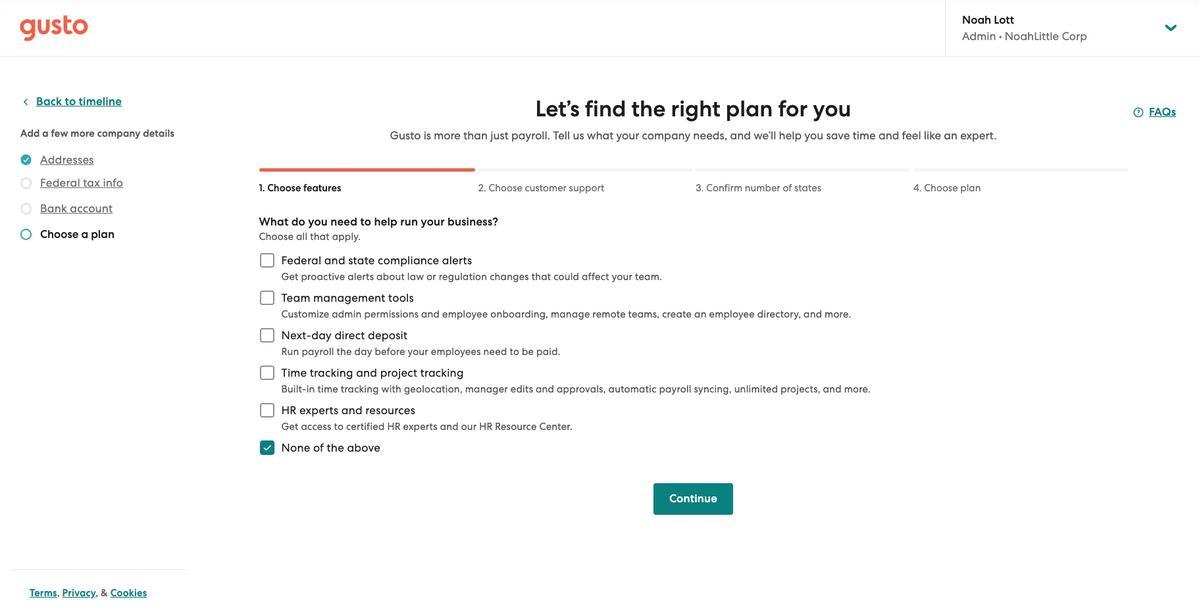 Task type: locate. For each thing, give the bounding box(es) containing it.
could
[[554, 271, 579, 283]]

1 horizontal spatial need
[[484, 346, 507, 358]]

1 horizontal spatial an
[[944, 129, 958, 142]]

choose
[[267, 182, 301, 194], [489, 182, 523, 194], [924, 182, 958, 194], [40, 228, 79, 242], [259, 231, 294, 243]]

more. right projects,
[[844, 384, 871, 396]]

2 get from the top
[[281, 421, 299, 433]]

0 horizontal spatial company
[[97, 128, 141, 140]]

0 horizontal spatial an
[[694, 309, 707, 321]]

0 horizontal spatial that
[[310, 231, 330, 243]]

to inside button
[[65, 95, 76, 109]]

you left save
[[805, 129, 824, 142]]

0 horizontal spatial a
[[42, 128, 49, 140]]

bank account
[[40, 202, 113, 215]]

company down right
[[642, 129, 691, 142]]

approvals,
[[557, 384, 606, 396]]

next-
[[281, 329, 312, 342]]

to left be
[[510, 346, 519, 358]]

choose up the what
[[267, 182, 301, 194]]

1 horizontal spatial experts
[[403, 421, 438, 433]]

get for federal
[[281, 271, 299, 283]]

to up apply.
[[360, 215, 371, 229]]

need
[[331, 215, 358, 229], [484, 346, 507, 358]]

check image up check image
[[20, 203, 32, 215]]

regulation
[[439, 271, 487, 283]]

1 check image from the top
[[20, 178, 32, 189]]

alerts down 'state'
[[348, 271, 374, 283]]

1 horizontal spatial ,
[[96, 588, 98, 600]]

of down access
[[313, 442, 324, 455]]

1 horizontal spatial more
[[434, 129, 461, 142]]

more right the few
[[71, 128, 95, 140]]

Team management tools checkbox
[[252, 284, 281, 313]]

2 check image from the top
[[20, 203, 32, 215]]

cookies
[[110, 588, 147, 600]]

federal tax info button
[[40, 175, 123, 191]]

of left states
[[783, 182, 792, 194]]

that left could
[[532, 271, 551, 283]]

an right "like"
[[944, 129, 958, 142]]

get
[[281, 271, 299, 283], [281, 421, 299, 433]]

0 horizontal spatial of
[[313, 442, 324, 455]]

1 vertical spatial alerts
[[348, 271, 374, 283]]

employee left directory,
[[709, 309, 755, 321]]

federal
[[40, 176, 80, 190], [281, 254, 321, 267]]

payroll down next-
[[302, 346, 334, 358]]

help right the "we'll"
[[779, 129, 802, 142]]

hr right our
[[479, 421, 493, 433]]

check image for bank
[[20, 203, 32, 215]]

continue
[[669, 492, 717, 506]]

2 vertical spatial you
[[308, 215, 328, 229]]

and
[[730, 129, 751, 142], [879, 129, 899, 142], [324, 254, 345, 267], [421, 309, 440, 321], [804, 309, 822, 321], [356, 367, 377, 380], [536, 384, 554, 396], [823, 384, 842, 396], [341, 404, 363, 417], [440, 421, 459, 433]]

0 vertical spatial alerts
[[442, 254, 472, 267]]

compliance
[[378, 254, 439, 267]]

0 vertical spatial get
[[281, 271, 299, 283]]

help left run
[[374, 215, 398, 229]]

None of the above checkbox
[[252, 434, 281, 463]]

0 vertical spatial federal
[[40, 176, 80, 190]]

bank
[[40, 202, 67, 215]]

1 horizontal spatial a
[[81, 228, 88, 242]]

time right save
[[853, 129, 876, 142]]

privacy link
[[62, 588, 96, 600]]

0 horizontal spatial payroll
[[302, 346, 334, 358]]

back to timeline button
[[20, 94, 122, 110]]

need up apply.
[[331, 215, 358, 229]]

the
[[632, 95, 666, 122], [337, 346, 352, 358], [327, 442, 344, 455]]

1 horizontal spatial plan
[[726, 95, 773, 122]]

tools
[[388, 292, 414, 305]]

check image
[[20, 178, 32, 189], [20, 203, 32, 215]]

2 horizontal spatial plan
[[961, 182, 981, 194]]

permissions
[[364, 309, 419, 321]]

0 vertical spatial the
[[632, 95, 666, 122]]

1 horizontal spatial alerts
[[442, 254, 472, 267]]

1 horizontal spatial that
[[532, 271, 551, 283]]

you up save
[[813, 95, 851, 122]]

need inside what do you need to help run your business? choose all that apply.
[[331, 215, 358, 229]]

team
[[281, 292, 310, 305]]

choose inside what do you need to help run your business? choose all that apply.
[[259, 231, 294, 243]]

proactive
[[301, 271, 345, 283]]

and right edits
[[536, 384, 554, 396]]

back to timeline
[[36, 95, 122, 109]]

and down 'or'
[[421, 309, 440, 321]]

2 vertical spatial plan
[[91, 228, 115, 242]]

a left the few
[[42, 128, 49, 140]]

1 vertical spatial federal
[[281, 254, 321, 267]]

a for plan
[[81, 228, 88, 242]]

admin
[[962, 30, 996, 43]]

1 get from the top
[[281, 271, 299, 283]]

0 horizontal spatial experts
[[299, 404, 339, 417]]

1 horizontal spatial company
[[642, 129, 691, 142]]

us
[[573, 129, 584, 142]]

experts
[[299, 404, 339, 417], [403, 421, 438, 433]]

the inside let's find the right plan for you gusto is more than just payroll. tell us what your company needs, and we'll help you save time and feel like an expert.
[[632, 95, 666, 122]]

federal tax info
[[40, 176, 123, 190]]

day down customize
[[311, 329, 332, 342]]

more. right directory,
[[825, 309, 851, 321]]

that
[[310, 231, 330, 243], [532, 271, 551, 283]]

company down timeline
[[97, 128, 141, 140]]

the down next-day direct deposit
[[337, 346, 352, 358]]

our
[[461, 421, 477, 433]]

hr
[[281, 404, 297, 417], [387, 421, 401, 433], [479, 421, 493, 433]]

2 vertical spatial the
[[327, 442, 344, 455]]

none of the above
[[281, 442, 380, 455]]

help inside let's find the right plan for you gusto is more than just payroll. tell us what your company needs, and we'll help you save time and feel like an expert.
[[779, 129, 802, 142]]

, left privacy
[[57, 588, 60, 600]]

state
[[348, 254, 375, 267]]

be
[[522, 346, 534, 358]]

2 horizontal spatial hr
[[479, 421, 493, 433]]

resources
[[365, 404, 415, 417]]

to right back
[[65, 95, 76, 109]]

experts down resources
[[403, 421, 438, 433]]

choose plan
[[924, 182, 981, 194]]

info
[[103, 176, 123, 190]]

right
[[671, 95, 720, 122]]

get up the team
[[281, 271, 299, 283]]

federal inside federal tax info button
[[40, 176, 80, 190]]

0 vertical spatial of
[[783, 182, 792, 194]]

that right all at the top of the page
[[310, 231, 330, 243]]

check image down circle check image
[[20, 178, 32, 189]]

none
[[281, 442, 310, 455]]

choose inside choose a plan list
[[40, 228, 79, 242]]

and down before
[[356, 367, 377, 380]]

customize
[[281, 309, 329, 321]]

your inside let's find the right plan for you gusto is more than just payroll. tell us what your company needs, and we'll help you save time and feel like an expert.
[[616, 129, 639, 142]]

expert.
[[960, 129, 997, 142]]

you
[[813, 95, 851, 122], [805, 129, 824, 142], [308, 215, 328, 229]]

plan inside list
[[91, 228, 115, 242]]

choose down the what
[[259, 231, 294, 243]]

day
[[311, 329, 332, 342], [354, 346, 372, 358]]

noahlittle
[[1005, 30, 1059, 43]]

remote
[[593, 309, 626, 321]]

help
[[779, 129, 802, 142], [374, 215, 398, 229]]

tracking up the in at the left bottom of the page
[[310, 367, 353, 380]]

1 horizontal spatial day
[[354, 346, 372, 358]]

0 vertical spatial help
[[779, 129, 802, 142]]

1 horizontal spatial hr
[[387, 421, 401, 433]]

more inside let's find the right plan for you gusto is more than just payroll. tell us what your company needs, and we'll help you save time and feel like an expert.
[[434, 129, 461, 142]]

Time tracking and project tracking checkbox
[[252, 359, 281, 388]]

a down 'account'
[[81, 228, 88, 242]]

you right do
[[308, 215, 328, 229]]

0 vertical spatial time
[[853, 129, 876, 142]]

states
[[794, 182, 821, 194]]

the for find
[[632, 95, 666, 122]]

all
[[296, 231, 308, 243]]

save
[[826, 129, 850, 142]]

1 horizontal spatial time
[[853, 129, 876, 142]]

0 vertical spatial day
[[311, 329, 332, 342]]

1 horizontal spatial federal
[[281, 254, 321, 267]]

0 vertical spatial an
[[944, 129, 958, 142]]

few
[[51, 128, 68, 140]]

choose left the customer
[[489, 182, 523, 194]]

an right create
[[694, 309, 707, 321]]

1 horizontal spatial help
[[779, 129, 802, 142]]

0 vertical spatial you
[[813, 95, 851, 122]]

1 vertical spatial the
[[337, 346, 352, 358]]

2 employee from the left
[[709, 309, 755, 321]]

and up certified
[[341, 404, 363, 417]]

the for of
[[327, 442, 344, 455]]

do
[[291, 215, 305, 229]]

federal down "addresses" button
[[40, 176, 80, 190]]

Next-day direct deposit checkbox
[[252, 321, 281, 350]]

choose down the bank
[[40, 228, 79, 242]]

a
[[42, 128, 49, 140], [81, 228, 88, 242]]

hr down built-
[[281, 404, 297, 417]]

0 horizontal spatial employee
[[442, 309, 488, 321]]

add
[[20, 128, 40, 140]]

0 horizontal spatial ,
[[57, 588, 60, 600]]

1 horizontal spatial employee
[[709, 309, 755, 321]]

feel
[[902, 129, 921, 142]]

federal down all at the top of the page
[[281, 254, 321, 267]]

add a few more company details
[[20, 128, 175, 140]]

more right 'is'
[[434, 129, 461, 142]]

and left the "we'll"
[[730, 129, 751, 142]]

2 , from the left
[[96, 588, 98, 600]]

1 vertical spatial help
[[374, 215, 398, 229]]

0 horizontal spatial help
[[374, 215, 398, 229]]

and up proactive
[[324, 254, 345, 267]]

plan down expert.
[[961, 182, 981, 194]]

,
[[57, 588, 60, 600], [96, 588, 98, 600]]

number
[[745, 182, 780, 194]]

a for few
[[42, 128, 49, 140]]

than
[[463, 129, 488, 142]]

1 vertical spatial check image
[[20, 203, 32, 215]]

that inside what do you need to help run your business? choose all that apply.
[[310, 231, 330, 243]]

plan up the "we'll"
[[726, 95, 773, 122]]

the right find
[[632, 95, 666, 122]]

federal and state compliance alerts
[[281, 254, 472, 267]]

account
[[70, 202, 113, 215]]

day down direct
[[354, 346, 372, 358]]

need left be
[[484, 346, 507, 358]]

edits
[[511, 384, 533, 396]]

to down the 'hr experts and resources'
[[334, 421, 344, 433]]

0 vertical spatial need
[[331, 215, 358, 229]]

what
[[259, 215, 289, 229]]

lott
[[994, 13, 1014, 27]]

your right run
[[421, 215, 445, 229]]

time
[[281, 367, 307, 380]]

get up none
[[281, 421, 299, 433]]

1 vertical spatial need
[[484, 346, 507, 358]]

check image for federal
[[20, 178, 32, 189]]

hr down resources
[[387, 421, 401, 433]]

1 vertical spatial a
[[81, 228, 88, 242]]

experts up access
[[299, 404, 339, 417]]

unlimited
[[734, 384, 778, 396]]

a inside list
[[81, 228, 88, 242]]

payroll left syncing,
[[659, 384, 692, 396]]

, left &
[[96, 588, 98, 600]]

the left above
[[327, 442, 344, 455]]

choose down "like"
[[924, 182, 958, 194]]

0 vertical spatial plan
[[726, 95, 773, 122]]

time right the in at the left bottom of the page
[[318, 384, 338, 396]]

plan down 'account'
[[91, 228, 115, 242]]

and left feel
[[879, 129, 899, 142]]

1 vertical spatial get
[[281, 421, 299, 433]]

plan inside let's find the right plan for you gusto is more than just payroll. tell us what your company needs, and we'll help you save time and feel like an expert.
[[726, 95, 773, 122]]

for
[[778, 95, 808, 122]]

run payroll the day before your employees need to be paid.
[[281, 346, 561, 358]]

faqs button
[[1133, 105, 1176, 120]]

0 vertical spatial a
[[42, 128, 49, 140]]

0 vertical spatial that
[[310, 231, 330, 243]]

law
[[407, 271, 424, 283]]

check image
[[20, 229, 32, 240]]

0 vertical spatial check image
[[20, 178, 32, 189]]

employee down regulation
[[442, 309, 488, 321]]

1 vertical spatial of
[[313, 442, 324, 455]]

0 horizontal spatial time
[[318, 384, 338, 396]]

1 horizontal spatial payroll
[[659, 384, 692, 396]]

an inside let's find the right plan for you gusto is more than just payroll. tell us what your company needs, and we'll help you save time and feel like an expert.
[[944, 129, 958, 142]]

alerts up regulation
[[442, 254, 472, 267]]

0 horizontal spatial plan
[[91, 228, 115, 242]]

1 horizontal spatial of
[[783, 182, 792, 194]]

0 horizontal spatial need
[[331, 215, 358, 229]]

your right what
[[616, 129, 639, 142]]

built-in time tracking with geolocation, manager edits and approvals, automatic payroll syncing, unlimited projects, and more.
[[281, 384, 871, 396]]

business?
[[448, 215, 499, 229]]

0 horizontal spatial federal
[[40, 176, 80, 190]]



Task type: describe. For each thing, give the bounding box(es) containing it.
terms , privacy , & cookies
[[30, 588, 147, 600]]

1 vertical spatial you
[[805, 129, 824, 142]]

0 vertical spatial more.
[[825, 309, 851, 321]]

and left our
[[440, 421, 459, 433]]

get for hr
[[281, 421, 299, 433]]

apply.
[[332, 231, 361, 243]]

continue button
[[654, 484, 733, 515]]

access
[[301, 421, 331, 433]]

0 vertical spatial payroll
[[302, 346, 334, 358]]

team.
[[635, 271, 662, 283]]

circle check image
[[20, 152, 32, 168]]

tracking up geolocation,
[[420, 367, 464, 380]]

you inside what do you need to help run your business? choose all that apply.
[[308, 215, 328, 229]]

0 horizontal spatial more
[[71, 128, 95, 140]]

in
[[306, 384, 315, 396]]

geolocation,
[[404, 384, 463, 396]]

next-day direct deposit
[[281, 329, 408, 342]]

built-
[[281, 384, 307, 396]]

affect
[[582, 271, 609, 283]]

home image
[[20, 15, 88, 41]]

automatic
[[609, 384, 657, 396]]

is
[[424, 129, 431, 142]]

1 vertical spatial an
[[694, 309, 707, 321]]

features
[[303, 182, 341, 194]]

1 vertical spatial day
[[354, 346, 372, 358]]

choose a plan
[[40, 228, 115, 242]]

syncing,
[[694, 384, 732, 396]]

federal for federal and state compliance alerts
[[281, 254, 321, 267]]

•
[[999, 30, 1002, 43]]

1 , from the left
[[57, 588, 60, 600]]

1 vertical spatial experts
[[403, 421, 438, 433]]

1 vertical spatial more.
[[844, 384, 871, 396]]

and right projects,
[[823, 384, 842, 396]]

time inside let's find the right plan for you gusto is more than just payroll. tell us what your company needs, and we'll help you save time and feel like an expert.
[[853, 129, 876, 142]]

gusto
[[390, 129, 421, 142]]

payroll.
[[511, 129, 550, 142]]

privacy
[[62, 588, 96, 600]]

choose a plan list
[[20, 152, 182, 246]]

hr experts and resources
[[281, 404, 415, 417]]

the for payroll
[[337, 346, 352, 358]]

directory,
[[757, 309, 801, 321]]

needs,
[[693, 129, 727, 142]]

management
[[313, 292, 385, 305]]

1 vertical spatial that
[[532, 271, 551, 283]]

your right before
[[408, 346, 428, 358]]

help inside what do you need to help run your business? choose all that apply.
[[374, 215, 398, 229]]

corp
[[1062, 30, 1087, 43]]

1 vertical spatial plan
[[961, 182, 981, 194]]

tell
[[553, 129, 570, 142]]

terms link
[[30, 588, 57, 600]]

faqs
[[1149, 105, 1176, 119]]

employees
[[431, 346, 481, 358]]

0 horizontal spatial alerts
[[348, 271, 374, 283]]

paid.
[[536, 346, 561, 358]]

support
[[569, 182, 604, 194]]

choose for choose plan
[[924, 182, 958, 194]]

bank account button
[[40, 201, 113, 217]]

company inside let's find the right plan for you gusto is more than just payroll. tell us what your company needs, and we'll help you save time and feel like an expert.
[[642, 129, 691, 142]]

customize admin permissions and employee onboarding, manage remote teams, create an employee directory, and more.
[[281, 309, 851, 321]]

choose customer support
[[489, 182, 604, 194]]

get access to certified hr experts and our hr resource center.
[[281, 421, 573, 433]]

or
[[427, 271, 436, 283]]

what do you need to help run your business? choose all that apply.
[[259, 215, 499, 243]]

deposit
[[368, 329, 408, 342]]

team management tools
[[281, 292, 414, 305]]

certified
[[346, 421, 385, 433]]

your left "team."
[[612, 271, 633, 283]]

&
[[101, 588, 108, 600]]

federal for federal tax info
[[40, 176, 80, 190]]

what
[[587, 129, 614, 142]]

addresses
[[40, 153, 94, 167]]

run
[[400, 215, 418, 229]]

let's find the right plan for you gusto is more than just payroll. tell us what your company needs, and we'll help you save time and feel like an expert.
[[390, 95, 997, 142]]

0 horizontal spatial day
[[311, 329, 332, 342]]

let's
[[535, 95, 580, 122]]

teams,
[[628, 309, 660, 321]]

confirm
[[706, 182, 743, 194]]

choose for choose a plan
[[40, 228, 79, 242]]

get proactive alerts about law or regulation changes that could affect your team.
[[281, 271, 662, 283]]

0 vertical spatial experts
[[299, 404, 339, 417]]

choose for choose features
[[267, 182, 301, 194]]

cookies button
[[110, 586, 147, 602]]

addresses button
[[40, 152, 94, 168]]

terms
[[30, 588, 57, 600]]

your inside what do you need to help run your business? choose all that apply.
[[421, 215, 445, 229]]

0 horizontal spatial hr
[[281, 404, 297, 417]]

1 vertical spatial payroll
[[659, 384, 692, 396]]

HR experts and resources checkbox
[[252, 396, 281, 425]]

find
[[585, 95, 626, 122]]

details
[[143, 128, 175, 140]]

to inside what do you need to help run your business? choose all that apply.
[[360, 215, 371, 229]]

like
[[924, 129, 941, 142]]

tax
[[83, 176, 100, 190]]

and right directory,
[[804, 309, 822, 321]]

before
[[375, 346, 405, 358]]

Federal and state compliance alerts checkbox
[[252, 246, 281, 275]]

create
[[662, 309, 692, 321]]

noah
[[962, 13, 991, 27]]

about
[[377, 271, 405, 283]]

1 vertical spatial time
[[318, 384, 338, 396]]

choose features
[[267, 182, 341, 194]]

1 employee from the left
[[442, 309, 488, 321]]

tracking down time tracking and project tracking
[[341, 384, 379, 396]]

manage
[[551, 309, 590, 321]]

direct
[[335, 329, 365, 342]]

run
[[281, 346, 299, 358]]

back
[[36, 95, 62, 109]]

admin
[[332, 309, 362, 321]]

choose for choose customer support
[[489, 182, 523, 194]]

with
[[381, 384, 402, 396]]

timeline
[[79, 95, 122, 109]]

center.
[[539, 421, 573, 433]]

confirm number of states
[[706, 182, 821, 194]]

customer
[[525, 182, 567, 194]]



Task type: vqa. For each thing, say whether or not it's contained in the screenshot.


